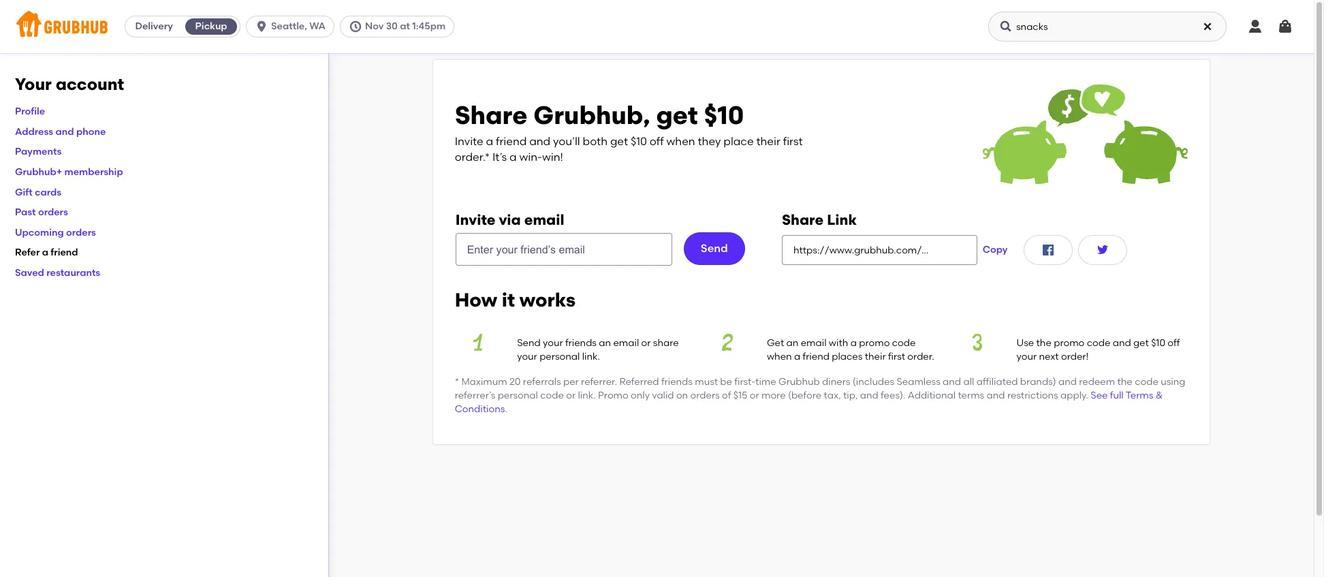 Task type: vqa. For each thing, say whether or not it's contained in the screenshot.
BENEDICTS
no



Task type: locate. For each thing, give the bounding box(es) containing it.
0 vertical spatial the
[[1037, 337, 1052, 349]]

2 horizontal spatial your
[[1017, 351, 1037, 363]]

0 horizontal spatial the
[[1037, 337, 1052, 349]]

link.
[[582, 351, 600, 363], [578, 390, 596, 401]]

1 vertical spatial link.
[[578, 390, 596, 401]]

2 horizontal spatial svg image
[[1278, 18, 1294, 35]]

0 horizontal spatial first
[[783, 135, 803, 148]]

the inside use the promo code and get $10 off your next order!
[[1037, 337, 1052, 349]]

friend up it's at the top of page
[[496, 135, 527, 148]]

friend up saved restaurants link
[[51, 247, 78, 259]]

$10 up using
[[1152, 337, 1166, 349]]

1 vertical spatial friends
[[662, 376, 693, 387]]

send
[[701, 242, 728, 255], [517, 337, 541, 349]]

link. inside "send your friends an email or share your personal link."
[[582, 351, 600, 363]]

0 horizontal spatial $10
[[631, 135, 647, 148]]

promo up order!
[[1054, 337, 1085, 349]]

send your friends an email or share your personal link.
[[517, 337, 679, 363]]

get up terms
[[1134, 337, 1149, 349]]

0 horizontal spatial share
[[455, 100, 528, 130]]

invite up order.* at the left top of the page
[[455, 135, 484, 148]]

1 promo from the left
[[859, 337, 890, 349]]

and up win-
[[530, 135, 551, 148]]

svg image
[[1278, 18, 1294, 35], [255, 20, 269, 33], [1203, 21, 1214, 32]]

share up it's at the top of page
[[455, 100, 528, 130]]

0 vertical spatial their
[[757, 135, 781, 148]]

share inside the share grubhub, get $10 invite a friend and you'll both get $10 off when they place their first order.* it's a win-win!
[[455, 100, 528, 130]]

of
[[722, 390, 731, 401]]

and left phone
[[56, 126, 74, 138]]

1 horizontal spatial when
[[767, 351, 792, 363]]

Search for food, convenience, alcohol... search field
[[989, 12, 1227, 42]]

1 vertical spatial first
[[888, 351, 906, 363]]

with
[[829, 337, 849, 349]]

2 horizontal spatial $10
[[1152, 337, 1166, 349]]

a
[[486, 135, 493, 148], [510, 150, 517, 163], [42, 247, 48, 259], [851, 337, 857, 349], [794, 351, 801, 363]]

1 vertical spatial share
[[782, 211, 824, 228]]

Enter your friend's email email field
[[456, 233, 672, 266]]

friend
[[496, 135, 527, 148], [51, 247, 78, 259], [803, 351, 830, 363]]

you'll
[[553, 135, 580, 148]]

1 vertical spatial the
[[1118, 376, 1133, 387]]

0 vertical spatial get
[[656, 100, 698, 130]]

.
[[505, 404, 507, 415]]

code up order.
[[892, 337, 916, 349]]

0 horizontal spatial email
[[525, 211, 564, 228]]

orders for past orders
[[38, 207, 68, 218]]

pickup button
[[183, 16, 240, 37]]

orders down must
[[691, 390, 720, 401]]

email left the with
[[801, 337, 827, 349]]

seattle, wa
[[271, 20, 326, 32]]

saved restaurants
[[15, 267, 100, 279]]

0 horizontal spatial promo
[[859, 337, 890, 349]]

2 vertical spatial orders
[[691, 390, 720, 401]]

0 horizontal spatial get
[[610, 135, 628, 148]]

referrer.
[[581, 376, 617, 387]]

link
[[827, 211, 857, 228]]

on
[[677, 390, 688, 401]]

email inside the get an email with a promo code when a friend places their first order.
[[801, 337, 827, 349]]

1 horizontal spatial the
[[1118, 376, 1133, 387]]

1 horizontal spatial their
[[865, 351, 886, 363]]

your inside use the promo code and get $10 off your next order!
[[1017, 351, 1037, 363]]

step 2 image
[[705, 334, 751, 351]]

&
[[1156, 390, 1163, 401]]

1 horizontal spatial first
[[888, 351, 906, 363]]

2 horizontal spatial friend
[[803, 351, 830, 363]]

personal inside the * maximum 20 referrals per referrer. referred friends must be first-time grubhub diners (includes seamless and all affiliated brands) and redeem the code using referrer's personal code or link. promo only valid on orders of $15 or more (before tax, tip, and fees). additional terms and restrictions apply.
[[498, 390, 538, 401]]

0 horizontal spatial svg image
[[255, 20, 269, 33]]

1 horizontal spatial email
[[614, 337, 639, 349]]

1 horizontal spatial promo
[[1054, 337, 1085, 349]]

payments
[[15, 146, 62, 158]]

upcoming orders
[[15, 227, 96, 238]]

referrals
[[523, 376, 561, 387]]

1 vertical spatial send
[[517, 337, 541, 349]]

share grubhub and save image
[[983, 82, 1188, 185]]

account
[[56, 74, 124, 94]]

first left order.
[[888, 351, 906, 363]]

a right the with
[[851, 337, 857, 349]]

(before
[[788, 390, 822, 401]]

email
[[525, 211, 564, 228], [614, 337, 639, 349], [801, 337, 827, 349]]

link. up 'referrer.'
[[582, 351, 600, 363]]

2 vertical spatial $10
[[1152, 337, 1166, 349]]

gift cards
[[15, 186, 61, 198]]

the up full
[[1118, 376, 1133, 387]]

2 vertical spatial friend
[[803, 351, 830, 363]]

svg image inside seattle, wa button
[[255, 20, 269, 33]]

1 vertical spatial their
[[865, 351, 886, 363]]

email inside "send your friends an email or share your personal link."
[[614, 337, 639, 349]]

0 horizontal spatial when
[[667, 135, 695, 148]]

first right place
[[783, 135, 803, 148]]

redeem
[[1080, 376, 1116, 387]]

0 vertical spatial invite
[[455, 135, 484, 148]]

email for invite via email
[[525, 211, 564, 228]]

1 vertical spatial friend
[[51, 247, 78, 259]]

when left the they
[[667, 135, 695, 148]]

1 vertical spatial off
[[1168, 337, 1180, 349]]

an up 'referrer.'
[[599, 337, 611, 349]]

see full terms & conditions
[[455, 390, 1163, 415]]

see full terms & conditions link
[[455, 390, 1163, 415]]

friends
[[566, 337, 597, 349], [662, 376, 693, 387]]

0 vertical spatial personal
[[540, 351, 580, 363]]

$10 up place
[[704, 100, 744, 130]]

promo inside use the promo code and get $10 off your next order!
[[1054, 337, 1085, 349]]

first-
[[735, 376, 756, 387]]

a right it's at the top of page
[[510, 150, 517, 163]]

the up next
[[1037, 337, 1052, 349]]

0 vertical spatial send
[[701, 242, 728, 255]]

code
[[892, 337, 916, 349], [1087, 337, 1111, 349], [1135, 376, 1159, 387], [540, 390, 564, 401]]

1 horizontal spatial off
[[1168, 337, 1180, 349]]

0 horizontal spatial friend
[[51, 247, 78, 259]]

0 vertical spatial link.
[[582, 351, 600, 363]]

when inside the get an email with a promo code when a friend places their first order.
[[767, 351, 792, 363]]

off left the they
[[650, 135, 664, 148]]

0 horizontal spatial send
[[517, 337, 541, 349]]

or
[[642, 337, 651, 349], [566, 390, 576, 401], [750, 390, 760, 401]]

invite
[[455, 135, 484, 148], [456, 211, 496, 228]]

it's
[[493, 150, 507, 163]]

personal down 20 at bottom
[[498, 390, 538, 401]]

$10 right both
[[631, 135, 647, 148]]

only
[[631, 390, 650, 401]]

0 vertical spatial off
[[650, 135, 664, 148]]

2 horizontal spatial get
[[1134, 337, 1149, 349]]

0 horizontal spatial off
[[650, 135, 664, 148]]

link. down 'referrer.'
[[578, 390, 596, 401]]

your down use
[[1017, 351, 1037, 363]]

get
[[767, 337, 784, 349]]

or right $15
[[750, 390, 760, 401]]

your up 20 at bottom
[[517, 351, 537, 363]]

1 horizontal spatial friend
[[496, 135, 527, 148]]

phone
[[76, 126, 106, 138]]

both
[[583, 135, 608, 148]]

a right refer
[[42, 247, 48, 259]]

1 horizontal spatial an
[[787, 337, 799, 349]]

first
[[783, 135, 803, 148], [888, 351, 906, 363]]

personal up per
[[540, 351, 580, 363]]

their up (includes
[[865, 351, 886, 363]]

1 horizontal spatial personal
[[540, 351, 580, 363]]

0 vertical spatial first
[[783, 135, 803, 148]]

maximum
[[462, 376, 507, 387]]

promo
[[859, 337, 890, 349], [1054, 337, 1085, 349]]

invite inside the share grubhub, get $10 invite a friend and you'll both get $10 off when they place their first order.* it's a win-win!
[[455, 135, 484, 148]]

off
[[650, 135, 664, 148], [1168, 337, 1180, 349]]

wa
[[309, 20, 326, 32]]

grubhub+
[[15, 166, 62, 178]]

0 vertical spatial when
[[667, 135, 695, 148]]

2 horizontal spatial or
[[750, 390, 760, 401]]

send inside button
[[701, 242, 728, 255]]

email left share at the bottom of page
[[614, 337, 639, 349]]

share
[[653, 337, 679, 349]]

time
[[756, 376, 777, 387]]

0 vertical spatial friends
[[566, 337, 597, 349]]

step 3 image
[[955, 334, 1001, 351]]

and down affiliated
[[987, 390, 1005, 401]]

2 vertical spatial get
[[1134, 337, 1149, 349]]

step 1 image
[[455, 334, 501, 351]]

friend down the with
[[803, 351, 830, 363]]

email right via
[[525, 211, 564, 228]]

1 horizontal spatial or
[[642, 337, 651, 349]]

friends up per
[[566, 337, 597, 349]]

saved
[[15, 267, 44, 279]]

0 vertical spatial orders
[[38, 207, 68, 218]]

tax,
[[824, 390, 841, 401]]

code up order!
[[1087, 337, 1111, 349]]

your up referrals
[[543, 337, 563, 349]]

1:45pm
[[412, 20, 446, 32]]

2 an from the left
[[787, 337, 799, 349]]

svg image
[[1248, 18, 1264, 35], [349, 20, 362, 33], [1000, 20, 1013, 33], [1041, 242, 1057, 258], [1095, 242, 1112, 258]]

send inside "send your friends an email or share your personal link."
[[517, 337, 541, 349]]

orders up refer a friend link
[[66, 227, 96, 238]]

their right place
[[757, 135, 781, 148]]

membership
[[64, 166, 123, 178]]

1 vertical spatial orders
[[66, 227, 96, 238]]

order.
[[908, 351, 935, 363]]

per
[[563, 376, 579, 387]]

0 vertical spatial $10
[[704, 100, 744, 130]]

1 horizontal spatial share
[[782, 211, 824, 228]]

when down 'get'
[[767, 351, 792, 363]]

1 horizontal spatial $10
[[704, 100, 744, 130]]

1 horizontal spatial friends
[[662, 376, 693, 387]]

1 horizontal spatial your
[[543, 337, 563, 349]]

use the promo code and get $10 off your next order!
[[1017, 337, 1180, 363]]

payments link
[[15, 146, 62, 158]]

2 promo from the left
[[1054, 337, 1085, 349]]

0 vertical spatial friend
[[496, 135, 527, 148]]

1 vertical spatial $10
[[631, 135, 647, 148]]

main navigation navigation
[[0, 0, 1314, 53]]

your account
[[15, 74, 124, 94]]

brands)
[[1021, 376, 1057, 387]]

1 horizontal spatial get
[[656, 100, 698, 130]]

and
[[56, 126, 74, 138], [530, 135, 551, 148], [1113, 337, 1132, 349], [943, 376, 962, 387], [1059, 376, 1077, 387], [860, 390, 879, 401], [987, 390, 1005, 401]]

an right 'get'
[[787, 337, 799, 349]]

and up the apply.
[[1059, 376, 1077, 387]]

delivery
[[135, 20, 173, 32]]

off up using
[[1168, 337, 1180, 349]]

and inside use the promo code and get $10 off your next order!
[[1113, 337, 1132, 349]]

your
[[543, 337, 563, 349], [517, 351, 537, 363], [1017, 351, 1037, 363]]

when inside the share grubhub, get $10 invite a friend and you'll both get $10 off when they place their first order.* it's a win-win!
[[667, 135, 695, 148]]

1 vertical spatial when
[[767, 351, 792, 363]]

send for send
[[701, 242, 728, 255]]

seattle,
[[271, 20, 307, 32]]

0 horizontal spatial friends
[[566, 337, 597, 349]]

get up the they
[[656, 100, 698, 130]]

invite left via
[[456, 211, 496, 228]]

orders up the upcoming orders link
[[38, 207, 68, 218]]

or down per
[[566, 390, 576, 401]]

tip,
[[844, 390, 858, 401]]

0 horizontal spatial an
[[599, 337, 611, 349]]

1 an from the left
[[599, 337, 611, 349]]

promo up places on the right bottom
[[859, 337, 890, 349]]

and up redeem
[[1113, 337, 1132, 349]]

additional
[[908, 390, 956, 401]]

get
[[656, 100, 698, 130], [610, 135, 628, 148], [1134, 337, 1149, 349]]

code inside use the promo code and get $10 off your next order!
[[1087, 337, 1111, 349]]

or left share at the bottom of page
[[642, 337, 651, 349]]

None text field
[[782, 235, 978, 265]]

0 horizontal spatial their
[[757, 135, 781, 148]]

more
[[762, 390, 786, 401]]

2 horizontal spatial email
[[801, 337, 827, 349]]

share left link
[[782, 211, 824, 228]]

the inside the * maximum 20 referrals per referrer. referred friends must be first-time grubhub diners (includes seamless and all affiliated brands) and redeem the code using referrer's personal code or link. promo only valid on orders of $15 or more (before tax, tip, and fees). additional terms and restrictions apply.
[[1118, 376, 1133, 387]]

1 horizontal spatial send
[[701, 242, 728, 255]]

it
[[502, 288, 515, 312]]

friends up on
[[662, 376, 693, 387]]

0 horizontal spatial personal
[[498, 390, 538, 401]]

win!
[[542, 150, 563, 163]]

1 vertical spatial personal
[[498, 390, 538, 401]]

their inside the share grubhub, get $10 invite a friend and you'll both get $10 off when they place their first order.* it's a win-win!
[[757, 135, 781, 148]]

get right both
[[610, 135, 628, 148]]

0 vertical spatial share
[[455, 100, 528, 130]]

$10
[[704, 100, 744, 130], [631, 135, 647, 148], [1152, 337, 1166, 349]]

referred
[[620, 376, 659, 387]]



Task type: describe. For each thing, give the bounding box(es) containing it.
and down (includes
[[860, 390, 879, 401]]

share grubhub, get $10 invite a friend and you'll both get $10 off when they place their first order.* it's a win-win!
[[455, 100, 803, 163]]

win-
[[520, 150, 542, 163]]

*
[[455, 376, 459, 387]]

gift cards link
[[15, 186, 61, 198]]

$15
[[734, 390, 748, 401]]

profile link
[[15, 106, 45, 117]]

share link
[[782, 211, 857, 228]]

orders for upcoming orders
[[66, 227, 96, 238]]

order!
[[1062, 351, 1089, 363]]

past
[[15, 207, 36, 218]]

they
[[698, 135, 721, 148]]

saved restaurants link
[[15, 267, 100, 279]]

pickup
[[195, 20, 227, 32]]

first inside the get an email with a promo code when a friend places their first order.
[[888, 351, 906, 363]]

code up terms
[[1135, 376, 1159, 387]]

conditions
[[455, 404, 505, 415]]

20
[[510, 376, 521, 387]]

send for send your friends an email or share your personal link.
[[517, 337, 541, 349]]

nov 30 at 1:45pm
[[365, 20, 446, 32]]

next
[[1039, 351, 1059, 363]]

email for get an email with a promo code when a friend places their first order.
[[801, 337, 827, 349]]

places
[[832, 351, 863, 363]]

friend inside the get an email with a promo code when a friend places their first order.
[[803, 351, 830, 363]]

0 horizontal spatial or
[[566, 390, 576, 401]]

at
[[400, 20, 410, 32]]

grubhub+ membership link
[[15, 166, 123, 178]]

share for link
[[782, 211, 824, 228]]

first inside the share grubhub, get $10 invite a friend and you'll both get $10 off when they place their first order.* it's a win-win!
[[783, 135, 803, 148]]

off inside the share grubhub, get $10 invite a friend and you'll both get $10 off when they place their first order.* it's a win-win!
[[650, 135, 664, 148]]

grubhub+ membership
[[15, 166, 123, 178]]

* maximum 20 referrals per referrer. referred friends must be first-time grubhub diners (includes seamless and all affiliated brands) and redeem the code using referrer's personal code or link. promo only valid on orders of $15 or more (before tax, tip, and fees). additional terms and restrictions apply.
[[455, 376, 1186, 401]]

off inside use the promo code and get $10 off your next order!
[[1168, 337, 1180, 349]]

grubhub
[[779, 376, 820, 387]]

personal inside "send your friends an email or share your personal link."
[[540, 351, 580, 363]]

and left all
[[943, 376, 962, 387]]

must
[[695, 376, 718, 387]]

seattle, wa button
[[246, 16, 340, 37]]

code inside the get an email with a promo code when a friend places their first order.
[[892, 337, 916, 349]]

refer
[[15, 247, 40, 259]]

gift
[[15, 186, 32, 198]]

referrer's
[[455, 390, 496, 401]]

works
[[520, 288, 576, 312]]

valid
[[652, 390, 674, 401]]

profile
[[15, 106, 45, 117]]

delivery button
[[125, 16, 183, 37]]

orders inside the * maximum 20 referrals per referrer. referred friends must be first-time grubhub diners (includes seamless and all affiliated brands) and redeem the code using referrer's personal code or link. promo only valid on orders of $15 or more (before tax, tip, and fees). additional terms and restrictions apply.
[[691, 390, 720, 401]]

copy button
[[978, 235, 1014, 265]]

use
[[1017, 337, 1034, 349]]

terms
[[958, 390, 985, 401]]

a up it's at the top of page
[[486, 135, 493, 148]]

friends inside the * maximum 20 referrals per referrer. referred friends must be first-time grubhub diners (includes seamless and all affiliated brands) and redeem the code using referrer's personal code or link. promo only valid on orders of $15 or more (before tax, tip, and fees). additional terms and restrictions apply.
[[662, 376, 693, 387]]

diners
[[823, 376, 851, 387]]

and inside the share grubhub, get $10 invite a friend and you'll both get $10 off when they place their first order.* it's a win-win!
[[530, 135, 551, 148]]

grubhub,
[[534, 100, 650, 130]]

invite via email
[[456, 211, 564, 228]]

address and phone
[[15, 126, 106, 138]]

their inside the get an email with a promo code when a friend places their first order.
[[865, 351, 886, 363]]

address and phone link
[[15, 126, 106, 138]]

upcoming
[[15, 227, 64, 238]]

all
[[964, 376, 975, 387]]

cards
[[35, 186, 61, 198]]

an inside the get an email with a promo code when a friend places their first order.
[[787, 337, 799, 349]]

friends inside "send your friends an email or share your personal link."
[[566, 337, 597, 349]]

30
[[386, 20, 398, 32]]

1 horizontal spatial svg image
[[1203, 21, 1214, 32]]

past orders link
[[15, 207, 68, 218]]

using
[[1161, 376, 1186, 387]]

a up grubhub
[[794, 351, 801, 363]]

get inside use the promo code and get $10 off your next order!
[[1134, 337, 1149, 349]]

svg image inside nov 30 at 1:45pm button
[[349, 20, 362, 33]]

full
[[1111, 390, 1124, 401]]

an inside "send your friends an email or share your personal link."
[[599, 337, 611, 349]]

affiliated
[[977, 376, 1018, 387]]

how it works
[[455, 288, 576, 312]]

restaurants
[[46, 267, 100, 279]]

be
[[720, 376, 732, 387]]

1 vertical spatial get
[[610, 135, 628, 148]]

seamless
[[897, 376, 941, 387]]

code down referrals
[[540, 390, 564, 401]]

send button
[[684, 233, 745, 265]]

refer a friend link
[[15, 247, 78, 259]]

restrictions
[[1008, 390, 1059, 401]]

upcoming orders link
[[15, 227, 96, 238]]

how
[[455, 288, 497, 312]]

0 horizontal spatial your
[[517, 351, 537, 363]]

(includes
[[853, 376, 895, 387]]

1 vertical spatial invite
[[456, 211, 496, 228]]

fees).
[[881, 390, 906, 401]]

promo inside the get an email with a promo code when a friend places their first order.
[[859, 337, 890, 349]]

your
[[15, 74, 52, 94]]

link. inside the * maximum 20 referrals per referrer. referred friends must be first-time grubhub diners (includes seamless and all affiliated brands) and redeem the code using referrer's personal code or link. promo only valid on orders of $15 or more (before tax, tip, and fees). additional terms and restrictions apply.
[[578, 390, 596, 401]]

share for grubhub,
[[455, 100, 528, 130]]

address
[[15, 126, 53, 138]]

past orders
[[15, 207, 68, 218]]

promo
[[598, 390, 629, 401]]

via
[[499, 211, 521, 228]]

nov
[[365, 20, 384, 32]]

apply.
[[1061, 390, 1089, 401]]

$10 inside use the promo code and get $10 off your next order!
[[1152, 337, 1166, 349]]

or inside "send your friends an email or share your personal link."
[[642, 337, 651, 349]]

friend inside the share grubhub, get $10 invite a friend and you'll both get $10 off when they place their first order.* it's a win-win!
[[496, 135, 527, 148]]

terms
[[1126, 390, 1154, 401]]



